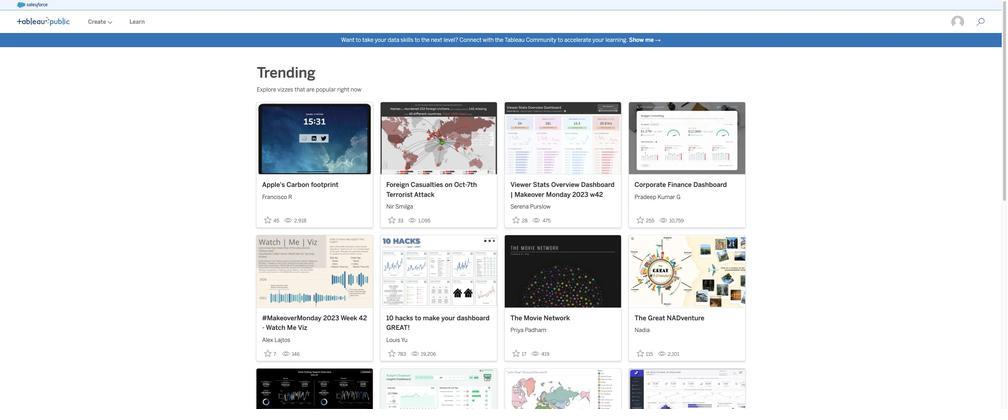 Task type: describe. For each thing, give the bounding box(es) containing it.
next
[[431, 37, 443, 43]]

carbon
[[287, 181, 310, 189]]

17
[[522, 351, 527, 357]]

→
[[656, 37, 661, 43]]

create
[[88, 18, 106, 25]]

casualties
[[411, 181, 443, 189]]

padham
[[525, 327, 547, 334]]

2,918 views element
[[282, 215, 309, 227]]

with
[[483, 37, 494, 43]]

overview
[[552, 181, 580, 189]]

to right skills
[[415, 37, 420, 43]]

alex lajtos
[[262, 337, 291, 343]]

nadia link
[[635, 323, 740, 335]]

foreign casualties on oct-7th terrorist attack link
[[387, 180, 492, 200]]

finance
[[668, 181, 692, 189]]

115
[[646, 351, 653, 357]]

#makeovermonday 2023 week 42 - watch me viz
[[262, 314, 367, 332]]

purslow
[[530, 203, 551, 210]]

go to search image
[[968, 18, 994, 26]]

monday
[[546, 191, 571, 199]]

g
[[677, 194, 681, 200]]

learn
[[130, 18, 145, 25]]

that
[[295, 86, 305, 93]]

2,101
[[668, 351, 680, 357]]

pradeep kumar g link
[[635, 190, 740, 202]]

connect
[[460, 37, 482, 43]]

419 views element
[[529, 349, 553, 360]]

19,206 views element
[[408, 349, 439, 360]]

1,095 views element
[[406, 215, 434, 227]]

accelerate
[[565, 37, 592, 43]]

learning.
[[606, 37, 628, 43]]

stats
[[533, 181, 550, 189]]

logo image
[[17, 17, 70, 26]]

serena purslow
[[511, 203, 551, 210]]

42
[[359, 314, 367, 322]]

the great nadventure
[[635, 314, 705, 322]]

the for the great nadventure
[[635, 314, 647, 322]]

‫nir
[[387, 203, 394, 210]]

apple's carbon footprint
[[262, 181, 339, 189]]

7
[[274, 351, 276, 357]]

foreign
[[387, 181, 409, 189]]

pradeep
[[635, 194, 657, 200]]

-
[[262, 324, 265, 332]]

explore
[[257, 86, 276, 93]]

10 hacks to make your dashboard great! link
[[387, 314, 492, 333]]

10,759 views element
[[657, 215, 687, 227]]

add favorite button for the movie network
[[511, 348, 529, 360]]

louis
[[387, 337, 400, 343]]

louis yu link
[[387, 333, 492, 345]]

dashboard
[[457, 314, 490, 322]]

Add Favorite button
[[635, 215, 657, 226]]

pradeep kumar g
[[635, 194, 681, 200]]

to left take
[[356, 37, 361, 43]]

2,101 views element
[[656, 349, 683, 360]]

45
[[274, 218, 279, 224]]

1,095
[[419, 218, 431, 224]]

show
[[629, 37, 644, 43]]

network
[[544, 314, 570, 322]]

19,206
[[421, 351, 436, 357]]

vizzes
[[278, 86, 293, 93]]

|
[[511, 191, 513, 199]]

146 views element
[[279, 349, 303, 360]]

explore vizzes that are popular right now
[[257, 86, 362, 93]]

Add Favorite button
[[387, 348, 408, 360]]

hacks
[[395, 314, 414, 322]]

10
[[387, 314, 394, 322]]

show me link
[[629, 37, 654, 43]]

makeover
[[515, 191, 545, 199]]

‫nir smilga‬‎
[[387, 203, 413, 210]]



Task type: vqa. For each thing, say whether or not it's contained in the screenshot.


Task type: locate. For each thing, give the bounding box(es) containing it.
the right with
[[495, 37, 504, 43]]

corporate finance dashboard
[[635, 181, 727, 189]]

1 horizontal spatial 2023
[[573, 191, 589, 199]]

priya padham
[[511, 327, 547, 334]]

foreign casualties on oct-7th terrorist attack
[[387, 181, 477, 199]]

oct-
[[454, 181, 467, 189]]

dashboard inside 'viewer stats overview dashboard | makeover monday 2023 w42'
[[581, 181, 615, 189]]

1 the from the left
[[422, 37, 430, 43]]

me
[[646, 37, 654, 43]]

w42
[[590, 191, 603, 199]]

1 horizontal spatial dashboard
[[694, 181, 727, 189]]

the movie network link
[[511, 314, 616, 323]]

the inside the great nadventure link
[[635, 314, 647, 322]]

francisco r link
[[262, 190, 367, 202]]

alex
[[262, 337, 273, 343]]

workbook thumbnail image
[[257, 102, 373, 174], [381, 102, 497, 174], [505, 102, 622, 174], [629, 102, 746, 174], [257, 235, 373, 308], [381, 235, 497, 308], [505, 235, 622, 308], [629, 235, 746, 308], [257, 369, 373, 409], [381, 369, 497, 409], [505, 369, 622, 409], [629, 369, 746, 409]]

me
[[287, 324, 297, 332]]

1 horizontal spatial the
[[635, 314, 647, 322]]

to left make on the left bottom of page
[[415, 314, 422, 322]]

viewer stats overview dashboard | makeover monday 2023 w42
[[511, 181, 615, 199]]

the great nadventure link
[[635, 314, 740, 323]]

to inside 10 hacks to make your dashboard great!
[[415, 314, 422, 322]]

dashboard up pradeep kumar g link
[[694, 181, 727, 189]]

2,918
[[294, 218, 307, 224]]

#makeovermonday 2023 week 42 - watch me viz link
[[262, 314, 367, 333]]

great
[[648, 314, 666, 322]]

1 horizontal spatial your
[[442, 314, 456, 322]]

francisco r
[[262, 194, 292, 200]]

add favorite button containing 115
[[635, 348, 656, 360]]

2023 left week
[[323, 314, 339, 322]]

2023 inside 'viewer stats overview dashboard | makeover monday 2023 w42'
[[573, 191, 589, 199]]

right
[[337, 86, 350, 93]]

smilga‬‎
[[396, 203, 413, 210]]

skills
[[401, 37, 414, 43]]

want to take your data skills to the next level? connect with the tableau community to accelerate your learning. show me →
[[341, 37, 661, 43]]

great!
[[387, 324, 410, 332]]

475
[[543, 218, 551, 224]]

lajtos
[[275, 337, 291, 343]]

week
[[341, 314, 357, 322]]

10,759
[[670, 218, 684, 224]]

your right take
[[375, 37, 387, 43]]

movie
[[524, 314, 543, 322]]

now
[[351, 86, 362, 93]]

0 horizontal spatial the
[[422, 37, 430, 43]]

to left the accelerate
[[558, 37, 563, 43]]

are
[[307, 86, 315, 93]]

corporate
[[635, 181, 667, 189]]

on
[[445, 181, 453, 189]]

the for the movie network
[[511, 314, 523, 322]]

nadventure
[[667, 314, 705, 322]]

the
[[511, 314, 523, 322], [635, 314, 647, 322]]

the inside the movie network link
[[511, 314, 523, 322]]

add favorite button down "francisco"
[[262, 215, 282, 226]]

2 the from the left
[[635, 314, 647, 322]]

add favorite button containing 17
[[511, 348, 529, 360]]

the up priya
[[511, 314, 523, 322]]

419
[[542, 351, 550, 357]]

serena
[[511, 203, 529, 210]]

the left next at the top left
[[422, 37, 430, 43]]

Add Favorite button
[[387, 215, 406, 226]]

corporate finance dashboard link
[[635, 180, 740, 190]]

the movie network
[[511, 314, 570, 322]]

make
[[423, 314, 440, 322]]

add favorite button containing 28
[[511, 215, 530, 226]]

the
[[422, 37, 430, 43], [495, 37, 504, 43]]

dashboard
[[581, 181, 615, 189], [694, 181, 727, 189]]

783
[[398, 351, 406, 357]]

your inside 10 hacks to make your dashboard great!
[[442, 314, 456, 322]]

2 the from the left
[[495, 37, 504, 43]]

learn link
[[121, 11, 153, 33]]

level?
[[444, 37, 459, 43]]

1 dashboard from the left
[[581, 181, 615, 189]]

1 horizontal spatial the
[[495, 37, 504, 43]]

attack
[[414, 191, 435, 199]]

add favorite button down "serena"
[[511, 215, 530, 226]]

add favorite button for apple's carbon footprint
[[262, 215, 282, 226]]

2 horizontal spatial your
[[593, 37, 605, 43]]

terrorist
[[387, 191, 413, 199]]

apple's carbon footprint link
[[262, 180, 367, 190]]

salesforce logo image
[[17, 2, 48, 8]]

want
[[341, 37, 355, 43]]

yu
[[401, 337, 408, 343]]

0 horizontal spatial your
[[375, 37, 387, 43]]

terry.turtle image
[[951, 15, 966, 29]]

2023 left w42
[[573, 191, 589, 199]]

louis yu
[[387, 337, 408, 343]]

francisco
[[262, 194, 287, 200]]

Add Favorite button
[[262, 348, 279, 360]]

nadia
[[635, 327, 650, 334]]

add favorite button down nadia
[[635, 348, 656, 360]]

viz
[[298, 324, 308, 332]]

1 vertical spatial 2023
[[323, 314, 339, 322]]

0 horizontal spatial 2023
[[323, 314, 339, 322]]

dashboard up w42
[[581, 181, 615, 189]]

alex lajtos link
[[262, 333, 367, 345]]

Add Favorite button
[[262, 215, 282, 226], [511, 215, 530, 226], [511, 348, 529, 360], [635, 348, 656, 360]]

146
[[292, 351, 300, 357]]

kumar
[[658, 194, 676, 200]]

tableau
[[505, 37, 525, 43]]

7th
[[467, 181, 477, 189]]

add favorite button for the great nadventure
[[635, 348, 656, 360]]

1 the from the left
[[511, 314, 523, 322]]

475 views element
[[530, 215, 554, 227]]

2 dashboard from the left
[[694, 181, 727, 189]]

your left learning.
[[593, 37, 605, 43]]

2023 inside #makeovermonday 2023 week 42 - watch me viz
[[323, 314, 339, 322]]

footprint
[[311, 181, 339, 189]]

255
[[646, 218, 655, 224]]

0 vertical spatial 2023
[[573, 191, 589, 199]]

add favorite button containing 45
[[262, 215, 282, 226]]

add favorite button for viewer stats overview dashboard | makeover monday 2023 w42
[[511, 215, 530, 226]]

create button
[[80, 11, 121, 33]]

to
[[356, 37, 361, 43], [415, 37, 420, 43], [558, 37, 563, 43], [415, 314, 422, 322]]

10 hacks to make your dashboard great!
[[387, 314, 490, 332]]

add favorite button down priya
[[511, 348, 529, 360]]

r
[[288, 194, 292, 200]]

0 horizontal spatial the
[[511, 314, 523, 322]]

popular
[[316, 86, 336, 93]]

your right make on the left bottom of page
[[442, 314, 456, 322]]

the up nadia
[[635, 314, 647, 322]]

viewer stats overview dashboard | makeover monday 2023 w42 link
[[511, 180, 616, 200]]

28
[[522, 218, 528, 224]]

2023
[[573, 191, 589, 199], [323, 314, 339, 322]]

apple's
[[262, 181, 285, 189]]

0 horizontal spatial dashboard
[[581, 181, 615, 189]]

your
[[375, 37, 387, 43], [593, 37, 605, 43], [442, 314, 456, 322]]

priya
[[511, 327, 524, 334]]

#makeovermonday
[[262, 314, 322, 322]]



